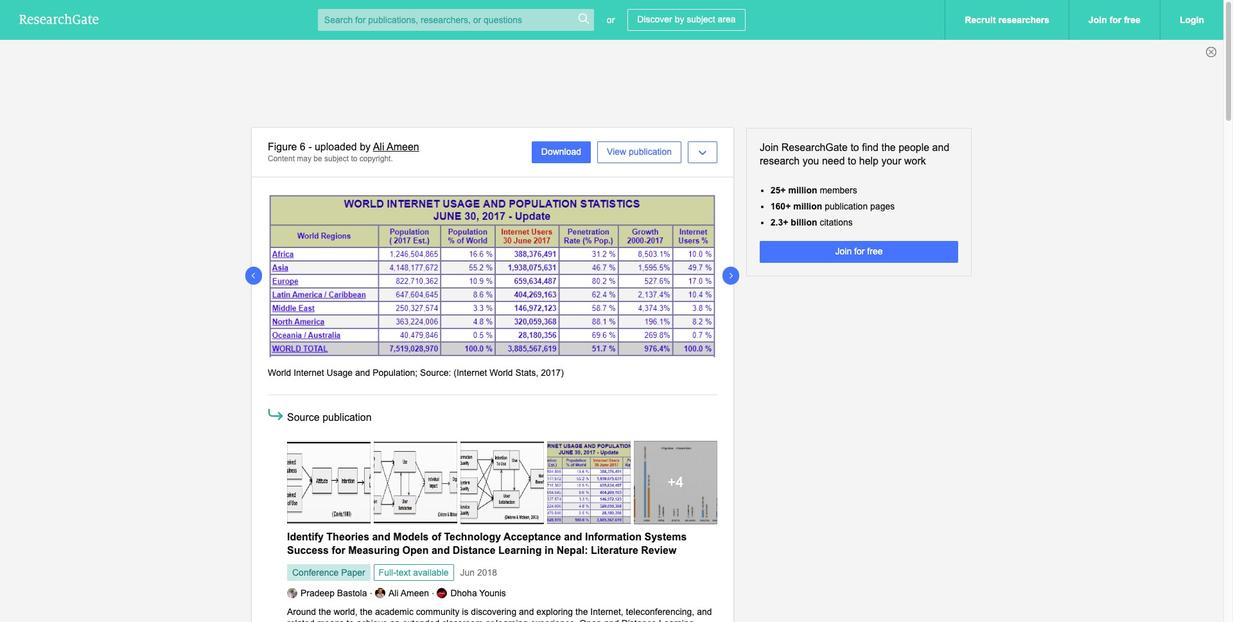 Task type: describe. For each thing, give the bounding box(es) containing it.
subject inside the discover by subject area link
[[687, 14, 716, 24]]

discover by subject area
[[638, 14, 736, 24]]

learning
[[499, 545, 542, 556]]

Search for publications, researchers, or questions field
[[318, 9, 594, 31]]

download link
[[532, 142, 591, 163]]

distance inside around the world, the academic community is discovering and exploring the internet, teleconferencing, and related means to achieve an extended classroom or learning experience. open and distance learnin
[[622, 619, 657, 622]]

jun 2018
[[461, 567, 498, 578]]

around
[[287, 607, 316, 617]]

view
[[607, 147, 627, 157]]

teleconferencing,
[[626, 607, 695, 617]]

1 vertical spatial for
[[855, 246, 865, 257]]

ali ameen image
[[375, 588, 386, 598]]

help
[[860, 155, 879, 166]]

recruit
[[966, 15, 997, 25]]

achieve
[[357, 619, 388, 622]]

in
[[545, 545, 554, 556]]

2018
[[478, 567, 498, 578]]

1 horizontal spatial size m image
[[321, 483, 337, 498]]

models
[[394, 532, 429, 542]]

available
[[413, 567, 449, 578]]

around the world, the academic community is discovering and exploring the internet, teleconferencing, and related means to achieve an extended classroom or learning experience. open and distance learnin
[[287, 607, 712, 622]]

success
[[287, 545, 329, 556]]

dhoha younis
[[451, 588, 506, 598]]

community
[[416, 607, 460, 617]]

internet,
[[591, 607, 624, 617]]

systems
[[645, 532, 687, 542]]

0 vertical spatial join for free link
[[1069, 0, 1161, 40]]

classroom
[[442, 619, 483, 622]]

theories
[[327, 532, 370, 542]]

-
[[309, 141, 312, 152]]

acceptance
[[504, 532, 562, 542]]

is
[[462, 607, 469, 617]]

pradeep bastola
[[301, 588, 367, 598]]

2017)
[[541, 368, 564, 378]]

related
[[287, 619, 315, 622]]

and down of
[[432, 545, 450, 556]]

2 horizontal spatial for
[[1110, 15, 1122, 25]]

or inside around the world, the academic community is discovering and exploring the internet, teleconferencing, and related means to achieve an extended classroom or learning experience. open and distance learnin
[[486, 619, 494, 622]]

dhoha younis image
[[437, 588, 448, 598]]

6
[[300, 141, 306, 152]]

publication inside 25+ million members 160+ million publication pages 2.3+ billion citations
[[825, 201, 868, 211]]

160+
[[771, 201, 791, 211]]

and up measuring
[[372, 532, 391, 542]]

usage
[[327, 368, 353, 378]]

find
[[863, 142, 879, 153]]

+4 link
[[634, 441, 718, 524]]

to left help
[[848, 155, 857, 166]]

and up learning
[[519, 607, 534, 617]]

source:
[[420, 368, 451, 378]]

be
[[314, 154, 322, 163]]

subject inside figure 6 - uploaded by ali ameen content may be subject to copyright.
[[325, 154, 349, 163]]

login
[[1181, 15, 1205, 25]]

recruit researchers link
[[946, 0, 1069, 40]]

identify theories and models of technology acceptance and information systems success for measuring open and distance learning in nepal: literature review link
[[287, 532, 687, 556]]

1 vertical spatial ali
[[389, 588, 399, 598]]

0 vertical spatial ali ameen link
[[373, 141, 419, 152]]

to inside around the world, the academic community is discovering and exploring the internet, teleconferencing, and related means to achieve an extended classroom or learning experience. open and distance learnin
[[347, 619, 354, 622]]

1 vertical spatial ali ameen link
[[375, 588, 429, 598]]

(internet
[[454, 368, 487, 378]]

to inside figure 6 - uploaded by ali ameen content may be subject to copyright.
[[351, 154, 358, 163]]

stats,
[[516, 368, 539, 378]]

figure 6 - uploaded by ali ameen content may be subject to copyright.
[[268, 141, 419, 163]]

means
[[317, 619, 344, 622]]

paper
[[341, 567, 365, 578]]

copyright.
[[360, 154, 393, 163]]

1 size m image from the left
[[408, 483, 424, 498]]

conference paper
[[292, 567, 365, 578]]

extended
[[403, 619, 440, 622]]

discovering
[[471, 607, 517, 617]]

size m image inside +4 link
[[668, 483, 684, 498]]

and right usage
[[355, 368, 370, 378]]

ameen inside figure 6 - uploaded by ali ameen content may be subject to copyright.
[[387, 141, 419, 152]]

1 horizontal spatial by
[[675, 14, 685, 24]]

you
[[803, 155, 820, 166]]

world internet usage and population; source: (internet world stats, 2017)
[[268, 368, 564, 378]]

review
[[642, 545, 677, 556]]

the up achieve
[[360, 607, 373, 617]]

citations
[[820, 217, 853, 227]]

+4 main content
[[0, 128, 1224, 622]]

1 vertical spatial ameen
[[401, 588, 429, 598]]

uploaded
[[315, 141, 357, 152]]

by inside figure 6 - uploaded by ali ameen content may be subject to copyright.
[[360, 141, 371, 152]]

of
[[432, 532, 442, 542]]

pradeep bastola link
[[287, 588, 367, 598]]

bastola
[[337, 588, 367, 598]]

login link
[[1161, 0, 1224, 40]]

view publication
[[607, 147, 672, 157]]

1 vertical spatial join for free link
[[760, 241, 959, 263]]

pages
[[871, 201, 895, 211]]

1 vertical spatial million
[[794, 201, 823, 211]]

text
[[396, 567, 411, 578]]

researchgate logo image
[[19, 13, 99, 24]]

2 world from the left
[[490, 368, 513, 378]]

join inside join researchgate to find the people and research you need to help your work
[[760, 142, 779, 153]]

members
[[820, 185, 858, 195]]

academic
[[375, 607, 414, 617]]

download
[[542, 147, 582, 157]]

the inside join researchgate to find the people and research you need to help your work
[[882, 142, 896, 153]]

+4
[[668, 474, 684, 490]]

content
[[268, 154, 295, 163]]

distance inside identify theories and models of technology acceptance and information systems success for measuring open and distance learning in nepal: literature review
[[453, 545, 496, 556]]

younis
[[480, 588, 506, 598]]

nepal:
[[557, 545, 588, 556]]



Task type: vqa. For each thing, say whether or not it's contained in the screenshot.
the left advertisement ELEMENT
no



Task type: locate. For each thing, give the bounding box(es) containing it.
and right teleconferencing,
[[697, 607, 712, 617]]

0 horizontal spatial open
[[403, 545, 429, 556]]

1 vertical spatial join for free
[[836, 246, 883, 257]]

to
[[851, 142, 860, 153], [351, 154, 358, 163], [848, 155, 857, 166], [347, 619, 354, 622]]

ali ameen link up the copyright. at the left top
[[373, 141, 419, 152]]

measuring
[[348, 545, 400, 556]]

1 horizontal spatial open
[[580, 619, 602, 622]]

1 horizontal spatial subject
[[687, 14, 716, 24]]

billion
[[791, 217, 818, 227]]

and right people
[[933, 142, 950, 153]]

and up nepal:
[[564, 532, 583, 542]]

world left stats, on the bottom of the page
[[490, 368, 513, 378]]

25+ million members 160+ million publication pages 2.3+ billion citations
[[771, 185, 895, 227]]

distance down technology
[[453, 545, 496, 556]]

and
[[933, 142, 950, 153], [355, 368, 370, 378], [372, 532, 391, 542], [564, 532, 583, 542], [432, 545, 450, 556], [519, 607, 534, 617], [697, 607, 712, 617], [604, 619, 619, 622]]

1 world from the left
[[268, 368, 291, 378]]

0 horizontal spatial subject
[[325, 154, 349, 163]]

join for free
[[1089, 15, 1141, 25], [836, 246, 883, 257]]

figure
[[268, 141, 297, 152]]

0 horizontal spatial size m image
[[266, 405, 285, 424]]

free
[[1125, 15, 1141, 25], [868, 246, 883, 257]]

0 horizontal spatial join
[[760, 142, 779, 153]]

2 size m image from the left
[[495, 483, 510, 498]]

0 horizontal spatial publication
[[323, 412, 372, 423]]

the
[[882, 142, 896, 153], [319, 607, 331, 617], [360, 607, 373, 617], [576, 607, 588, 617]]

1 vertical spatial publication
[[825, 201, 868, 211]]

may
[[297, 154, 312, 163]]

world,
[[334, 607, 358, 617]]

join researchgate to find the people and research you need to help your work
[[760, 142, 950, 166]]

0 horizontal spatial or
[[486, 619, 494, 622]]

to down uploaded
[[351, 154, 358, 163]]

0 vertical spatial open
[[403, 545, 429, 556]]

for
[[1110, 15, 1122, 25], [855, 246, 865, 257], [332, 545, 346, 556]]

open inside identify theories and models of technology acceptance and information systems success for measuring open and distance learning in nepal: literature review
[[403, 545, 429, 556]]

by right discover
[[675, 14, 685, 24]]

0 vertical spatial by
[[675, 14, 685, 24]]

1 vertical spatial by
[[360, 141, 371, 152]]

free left login link
[[1125, 15, 1141, 25]]

ali inside figure 6 - uploaded by ali ameen content may be subject to copyright.
[[373, 141, 385, 152]]

1 vertical spatial free
[[868, 246, 883, 257]]

literature
[[591, 545, 639, 556]]

identify theories and models of technology acceptance and information systems success for measuring open and distance learning in nepal: literature review
[[287, 532, 687, 556]]

1 horizontal spatial distance
[[622, 619, 657, 622]]

ali ameen
[[389, 588, 429, 598]]

open down models
[[403, 545, 429, 556]]

free down the pages
[[868, 246, 883, 257]]

researchgate
[[782, 142, 848, 153]]

learning
[[496, 619, 528, 622]]

million right 25+
[[789, 185, 818, 195]]

ali right the ali ameen image
[[389, 588, 399, 598]]

0 vertical spatial join
[[1089, 15, 1108, 25]]

1 horizontal spatial ali
[[389, 588, 399, 598]]

distance down teleconferencing,
[[622, 619, 657, 622]]

your
[[882, 155, 902, 166]]

2 horizontal spatial size m image
[[582, 483, 597, 498]]

1 horizontal spatial world
[[490, 368, 513, 378]]

and down internet,
[[604, 619, 619, 622]]

2 vertical spatial publication
[[323, 412, 372, 423]]

join for free inside +4 main content
[[836, 246, 883, 257]]

jun
[[461, 567, 475, 578]]

by
[[675, 14, 685, 24], [360, 141, 371, 152]]

0 vertical spatial publication
[[629, 147, 672, 157]]

free inside +4 main content
[[868, 246, 883, 257]]

0 horizontal spatial by
[[360, 141, 371, 152]]

1 vertical spatial or
[[486, 619, 494, 622]]

view publication link
[[598, 142, 682, 163]]

0 vertical spatial free
[[1125, 15, 1141, 25]]

need
[[823, 155, 845, 166]]

million
[[789, 185, 818, 195], [794, 201, 823, 211]]

2 horizontal spatial join
[[1089, 15, 1108, 25]]

0 vertical spatial for
[[1110, 15, 1122, 25]]

conference
[[292, 567, 339, 578]]

publication
[[629, 147, 672, 157], [825, 201, 868, 211], [323, 412, 372, 423]]

work
[[905, 155, 927, 166]]

open inside around the world, the academic community is discovering and exploring the internet, teleconferencing, and related means to achieve an extended classroom or learning experience. open and distance learnin
[[580, 619, 602, 622]]

0 horizontal spatial join for free link
[[760, 241, 959, 263]]

ali ameen link up academic at the bottom left of page
[[375, 588, 429, 598]]

3 size m image from the left
[[668, 483, 684, 498]]

million up billion on the top
[[794, 201, 823, 211]]

1 vertical spatial join
[[760, 142, 779, 153]]

pradeep bastola image
[[287, 588, 298, 598]]

dhoha younis link
[[437, 588, 506, 598]]

identify
[[287, 532, 324, 542]]

1 horizontal spatial for
[[855, 246, 865, 257]]

2 vertical spatial join
[[836, 246, 852, 257]]

1 horizontal spatial join
[[836, 246, 852, 257]]

1 horizontal spatial join for free link
[[1069, 0, 1161, 40]]

1 vertical spatial distance
[[622, 619, 657, 622]]

1 horizontal spatial or
[[607, 15, 615, 25]]

research
[[760, 155, 800, 166]]

1 horizontal spatial size m image
[[495, 483, 510, 498]]

0 vertical spatial or
[[607, 15, 615, 25]]

source
[[287, 412, 320, 423]]

subject down uploaded
[[325, 154, 349, 163]]

an
[[390, 619, 400, 622]]

size m image up information
[[582, 483, 597, 498]]

exploring
[[537, 607, 573, 617]]

researchers
[[999, 15, 1050, 25]]

25+
[[771, 185, 786, 195]]

2 horizontal spatial size m image
[[668, 483, 684, 498]]

ali up the copyright. at the left top
[[373, 141, 385, 152]]

experience.
[[531, 619, 577, 622]]

ameen
[[387, 141, 419, 152], [401, 588, 429, 598]]

1 horizontal spatial join for free
[[1089, 15, 1141, 25]]

1 horizontal spatial publication
[[629, 147, 672, 157]]

join for free link
[[1069, 0, 1161, 40], [760, 241, 959, 263]]

0 horizontal spatial for
[[332, 545, 346, 556]]

0 horizontal spatial size m image
[[408, 483, 424, 498]]

publication down members
[[825, 201, 868, 211]]

ali
[[373, 141, 385, 152], [389, 588, 399, 598]]

world
[[268, 368, 291, 378], [490, 368, 513, 378]]

to down world, at the left bottom of the page
[[347, 619, 354, 622]]

dhoha
[[451, 588, 477, 598]]

1 horizontal spatial free
[[1125, 15, 1141, 25]]

0 horizontal spatial free
[[868, 246, 883, 257]]

publication right view
[[629, 147, 672, 157]]

0 vertical spatial join for free
[[1089, 15, 1141, 25]]

or right size s image
[[607, 15, 615, 25]]

recruit researchers
[[966, 15, 1050, 25]]

ameen down full-text available
[[401, 588, 429, 598]]

pradeep
[[301, 588, 335, 598]]

size m image
[[408, 483, 424, 498], [495, 483, 510, 498], [668, 483, 684, 498]]

discover by subject area link
[[628, 9, 746, 31]]

world internet usage and population; source: (internet world stats, 2017) image
[[268, 194, 718, 357]]

size m image up systems
[[668, 483, 684, 498]]

for inside identify theories and models of technology acceptance and information systems success for measuring open and distance learning in nepal: literature review
[[332, 545, 346, 556]]

0 horizontal spatial join for free
[[836, 246, 883, 257]]

0 vertical spatial subject
[[687, 14, 716, 24]]

full-text available
[[379, 567, 449, 578]]

2 vertical spatial for
[[332, 545, 346, 556]]

size m image up models
[[408, 483, 424, 498]]

or
[[607, 15, 615, 25], [486, 619, 494, 622]]

and inside join researchgate to find the people and research you need to help your work
[[933, 142, 950, 153]]

2 horizontal spatial publication
[[825, 201, 868, 211]]

or down discovering
[[486, 619, 494, 622]]

join
[[1089, 15, 1108, 25], [760, 142, 779, 153], [836, 246, 852, 257]]

open down internet,
[[580, 619, 602, 622]]

size m image left the source
[[266, 405, 285, 424]]

source publication
[[287, 412, 372, 423]]

the left internet,
[[576, 607, 588, 617]]

size s image
[[578, 12, 591, 25]]

ameen up the copyright. at the left top
[[387, 141, 419, 152]]

0 vertical spatial ali
[[373, 141, 385, 152]]

size m image up theories
[[321, 483, 337, 498]]

1 vertical spatial subject
[[325, 154, 349, 163]]

2.3+
[[771, 217, 789, 227]]

people
[[899, 142, 930, 153]]

area
[[718, 14, 736, 24]]

open
[[403, 545, 429, 556], [580, 619, 602, 622]]

technology
[[444, 532, 501, 542]]

the up the means
[[319, 607, 331, 617]]

size m image up technology
[[495, 483, 510, 498]]

0 vertical spatial ameen
[[387, 141, 419, 152]]

0 horizontal spatial distance
[[453, 545, 496, 556]]

information
[[586, 532, 642, 542]]

0 vertical spatial million
[[789, 185, 818, 195]]

the up the your
[[882, 142, 896, 153]]

0 vertical spatial distance
[[453, 545, 496, 556]]

ali ameen link
[[373, 141, 419, 152], [375, 588, 429, 598]]

publication right the source
[[323, 412, 372, 423]]

size m image
[[266, 405, 285, 424], [321, 483, 337, 498], [582, 483, 597, 498]]

0 horizontal spatial world
[[268, 368, 291, 378]]

1 vertical spatial open
[[580, 619, 602, 622]]

to left the find
[[851, 142, 860, 153]]

by up the copyright. at the left top
[[360, 141, 371, 152]]

publication for view publication
[[629, 147, 672, 157]]

0 horizontal spatial ali
[[373, 141, 385, 152]]

publication for source publication
[[323, 412, 372, 423]]

discover
[[638, 14, 673, 24]]

population;
[[373, 368, 418, 378]]

world left 'internet'
[[268, 368, 291, 378]]

internet
[[294, 368, 324, 378]]

subject left area
[[687, 14, 716, 24]]



